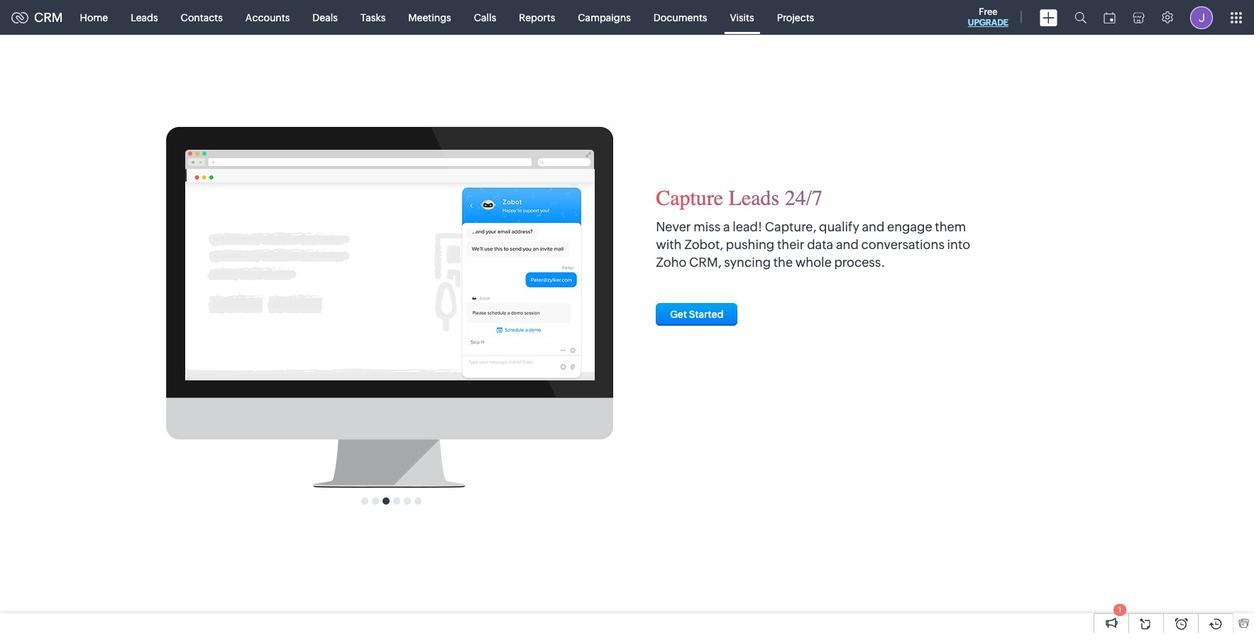 Task type: vqa. For each thing, say whether or not it's contained in the screenshot.
Profile Element
yes



Task type: describe. For each thing, give the bounding box(es) containing it.
miss
[[694, 219, 721, 234]]

meetings link
[[397, 0, 463, 34]]

free upgrade
[[968, 6, 1009, 28]]

data
[[807, 237, 834, 252]]

calls
[[474, 12, 496, 23]]

accounts
[[246, 12, 290, 23]]

0 vertical spatial leads
[[131, 12, 158, 23]]

free
[[979, 6, 998, 17]]

home
[[80, 12, 108, 23]]

search element
[[1066, 0, 1095, 35]]

reports link
[[508, 0, 567, 34]]

a
[[723, 219, 730, 234]]

logo image
[[11, 12, 28, 23]]

capture,
[[765, 219, 817, 234]]

search image
[[1075, 11, 1087, 23]]

zobot,
[[684, 237, 724, 252]]

home link
[[69, 0, 119, 34]]

0 vertical spatial and
[[862, 219, 885, 234]]

started
[[689, 309, 724, 320]]

capture
[[656, 185, 723, 211]]

crm link
[[11, 10, 63, 25]]

create menu image
[[1040, 9, 1058, 26]]

get started button
[[656, 303, 738, 326]]

the
[[774, 255, 793, 270]]

visits
[[730, 12, 754, 23]]

profile image
[[1190, 6, 1213, 29]]

pushing
[[726, 237, 775, 252]]

whole
[[796, 255, 832, 270]]

documents link
[[642, 0, 719, 34]]

contacts link
[[169, 0, 234, 34]]

engage
[[887, 219, 933, 234]]

documents
[[654, 12, 707, 23]]

calls link
[[463, 0, 508, 34]]

them
[[935, 219, 966, 234]]

deals
[[313, 12, 338, 23]]

never
[[656, 219, 691, 234]]

create menu element
[[1031, 0, 1066, 34]]

process.
[[834, 255, 885, 270]]

contacts
[[181, 12, 223, 23]]

campaigns
[[578, 12, 631, 23]]

deals link
[[301, 0, 349, 34]]



Task type: locate. For each thing, give the bounding box(es) containing it.
get
[[670, 309, 687, 320]]

1 vertical spatial leads
[[729, 185, 780, 211]]

reports
[[519, 12, 555, 23]]

into
[[947, 237, 971, 252]]

0 horizontal spatial leads
[[131, 12, 158, 23]]

qualify
[[819, 219, 860, 234]]

tasks
[[361, 12, 386, 23]]

and right qualify
[[862, 219, 885, 234]]

meetings
[[408, 12, 451, 23]]

1 horizontal spatial leads
[[729, 185, 780, 211]]

leads up 'lead!'
[[729, 185, 780, 211]]

1 vertical spatial and
[[836, 237, 859, 252]]

capture leads 24/7
[[656, 185, 823, 211]]

upgrade
[[968, 18, 1009, 28]]

crm,
[[689, 255, 722, 270]]

syncing
[[724, 255, 771, 270]]

lead!
[[733, 219, 762, 234]]

leads right home link
[[131, 12, 158, 23]]

crm
[[34, 10, 63, 25]]

leads
[[131, 12, 158, 23], [729, 185, 780, 211]]

0 horizontal spatial and
[[836, 237, 859, 252]]

never miss a lead! capture, qualify and engage them with zobot, pushing their data and conversations into zoho crm, syncing the whole process.
[[656, 219, 971, 270]]

projects link
[[766, 0, 826, 34]]

calendar image
[[1104, 12, 1116, 23]]

visits link
[[719, 0, 766, 34]]

their
[[777, 237, 805, 252]]

profile element
[[1182, 0, 1222, 34]]

tasks link
[[349, 0, 397, 34]]

and
[[862, 219, 885, 234], [836, 237, 859, 252]]

conversations
[[861, 237, 945, 252]]

projects
[[777, 12, 814, 23]]

zoho
[[656, 255, 687, 270]]

1 horizontal spatial and
[[862, 219, 885, 234]]

24/7
[[785, 185, 823, 211]]

get started
[[670, 309, 724, 320]]

campaigns link
[[567, 0, 642, 34]]

1
[[1119, 606, 1122, 614]]

with
[[656, 237, 682, 252]]

and down qualify
[[836, 237, 859, 252]]

leads link
[[119, 0, 169, 34]]

accounts link
[[234, 0, 301, 34]]



